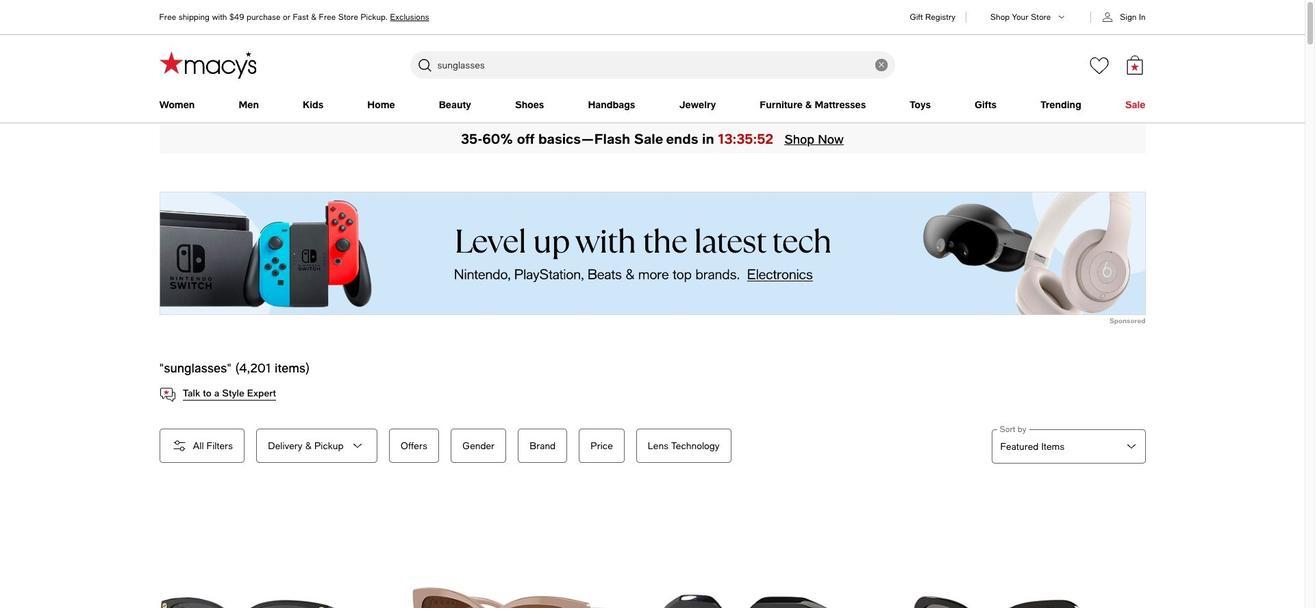 Task type: vqa. For each thing, say whether or not it's contained in the screenshot.
Search TEXT FIELD
yes



Task type: locate. For each thing, give the bounding box(es) containing it.
status
[[159, 360, 310, 375]]

Search text field
[[410, 51, 895, 79]]

search large image
[[416, 57, 433, 73]]

click to clear this textbox image
[[875, 59, 888, 71]]

advertisement element
[[159, 192, 1146, 315]]



Task type: describe. For each thing, give the bounding box(es) containing it.
shopping bag has 0 items image
[[1125, 55, 1145, 74]]



